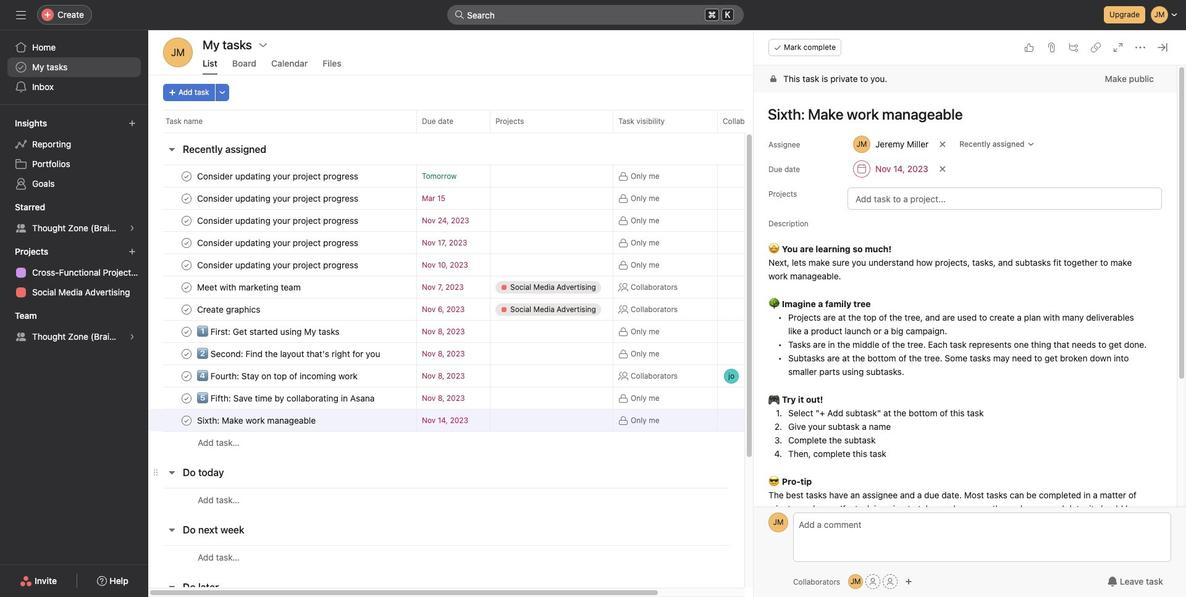 Task type: describe. For each thing, give the bounding box(es) containing it.
view profile settings image
[[163, 38, 193, 67]]

mark complete image for ninth mark complete checkbox from the bottom task name text box
[[179, 169, 194, 184]]

consider updating your project progress cell for second linked projects for consider updating your project progress 'cell' from the top
[[148, 187, 416, 210]]

1 mark complete checkbox from the top
[[179, 169, 194, 184]]

mark complete checkbox for 3rd task name text box
[[179, 258, 194, 273]]

clear due date image
[[939, 166, 946, 173]]

attachments: add a file to this task, sixth: make work manageable image
[[1046, 43, 1056, 53]]

mark complete image for task name text box in the 5️⃣ fifth: save time by collaborating in asana cell
[[179, 391, 194, 406]]

copy task link image
[[1091, 43, 1101, 53]]

2 task name text field from the top
[[195, 215, 362, 227]]

prominent image
[[455, 10, 465, 20]]

hide sidebar image
[[16, 10, 26, 20]]

2 collapse task list for this group image from the top
[[167, 526, 177, 536]]

mark complete checkbox for 2️⃣ second: find the layout that's right for you cell
[[179, 347, 194, 362]]

3 mark complete checkbox from the top
[[179, 236, 194, 250]]

teams element
[[0, 305, 148, 350]]

linked projects for 2️⃣ second: find the layout that's right for you cell
[[490, 343, 613, 366]]

mark complete checkbox for meet with marketing team cell
[[179, 280, 194, 295]]

Add task to a project... text field
[[848, 188, 1162, 210]]

mark complete image for 3rd task name text box
[[179, 258, 194, 273]]

add a task to this group image
[[225, 583, 235, 593]]

task name text field for 2️⃣ second: find the layout that's right for you cell
[[195, 348, 384, 360]]

sixth: make work manageable cell
[[148, 410, 416, 432]]

add subtask image
[[1069, 43, 1079, 53]]

mark complete image for seventh task name text field from the bottom of the the header recently assigned tree grid
[[179, 191, 194, 206]]

sixth: make work manageable dialog
[[754, 30, 1186, 598]]

linked projects for 1️⃣ first: get started using my tasks cell
[[490, 321, 613, 343]]

consider updating your project progress cell for 5th linked projects for consider updating your project progress 'cell' from the bottom of the the header recently assigned tree grid
[[148, 165, 416, 188]]

mark complete image for task name text box inside the sixth: make work manageable cell
[[179, 414, 194, 428]]

mark complete checkbox for seventh task name text field from the bottom of the the header recently assigned tree grid
[[179, 191, 194, 206]]

main content inside sixth: make work manageable dialog
[[754, 65, 1177, 598]]

task name text field for ninth mark complete checkbox from the bottom
[[195, 170, 362, 183]]

task name text field for 7th mark complete checkbox from the bottom of the the header recently assigned tree grid
[[195, 237, 362, 249]]

mark complete image for task name text field within meet with marketing team cell
[[179, 280, 194, 295]]

mark complete image for task name text field inside the create graphics cell
[[179, 302, 194, 317]]

1 task name text field from the top
[[195, 192, 362, 205]]

create graphics cell
[[148, 298, 416, 321]]

task name text field for mark complete checkbox within sixth: make work manageable cell
[[195, 415, 319, 427]]

global element
[[0, 30, 148, 104]]

meet with marketing team cell
[[148, 276, 416, 299]]

more actions for this task image
[[1135, 43, 1145, 53]]

3 task name text field from the top
[[195, 259, 362, 271]]

5️⃣ fifth: save time by collaborating in asana cell
[[148, 387, 416, 410]]



Task type: vqa. For each thing, say whether or not it's contained in the screenshot.
3rd Consider updating your project progress cell from the bottom of the Header Recently assigned tree grid linked projects for consider updating your project progress cell
yes



Task type: locate. For each thing, give the bounding box(es) containing it.
main content
[[754, 65, 1177, 598]]

mark complete image
[[179, 191, 194, 206], [179, 213, 194, 228], [179, 325, 194, 339], [179, 347, 194, 362]]

see details, thought zone (brainstorm space) image for teams 'element'
[[128, 334, 136, 341]]

insights element
[[0, 112, 148, 196]]

1 vertical spatial collapse task list for this group image
[[167, 526, 177, 536]]

task name text field for 4️⃣ fourth: stay on top of incoming work cell
[[195, 370, 361, 383]]

task name text field inside meet with marketing team cell
[[195, 281, 304, 294]]

starred element
[[0, 196, 148, 241]]

mark complete image inside create graphics cell
[[179, 302, 194, 317]]

5 linked projects for consider updating your project progress cell from the top
[[490, 254, 613, 277]]

4️⃣ fourth: stay on top of incoming work cell
[[148, 365, 416, 388]]

2 mark complete checkbox from the top
[[179, 213, 194, 228]]

more actions image
[[218, 89, 226, 96]]

add or remove collaborators image
[[848, 575, 863, 590]]

3 mark complete checkbox from the top
[[179, 325, 194, 339]]

see details, thought zone (brainstorm space) image inside teams 'element'
[[128, 334, 136, 341]]

mark complete image for 7th mark complete checkbox from the bottom of the the header recently assigned tree grid task name text box
[[179, 236, 194, 250]]

6 mark complete checkbox from the top
[[179, 347, 194, 362]]

4 task name text field from the top
[[195, 393, 378, 405]]

8 mark complete image from the top
[[179, 414, 194, 428]]

mark complete checkbox inside create graphics cell
[[179, 302, 194, 317]]

7 mark complete image from the top
[[179, 391, 194, 406]]

see details, thought zone (brainstorm space) image inside starred element
[[128, 225, 136, 232]]

0 vertical spatial collapse task list for this group image
[[167, 468, 177, 478]]

1 vertical spatial see details, thought zone (brainstorm space) image
[[128, 334, 136, 341]]

1 mark complete checkbox from the top
[[179, 191, 194, 206]]

mark complete image inside 5️⃣ fifth: save time by collaborating in asana cell
[[179, 391, 194, 406]]

cell
[[717, 365, 797, 388]]

linked projects for sixth: make work manageable cell
[[490, 410, 613, 432]]

6 mark complete image from the top
[[179, 369, 194, 384]]

full screen image
[[1113, 43, 1123, 53]]

1 collapse task list for this group image from the top
[[167, 468, 177, 478]]

0 vertical spatial mark complete checkbox
[[179, 191, 194, 206]]

2 collapse task list for this group image from the top
[[167, 583, 177, 593]]

mark complete image for 2nd task name text field from the top
[[179, 213, 194, 228]]

4 mark complete checkbox from the top
[[179, 280, 194, 295]]

mark complete image
[[179, 169, 194, 184], [179, 236, 194, 250], [179, 258, 194, 273], [179, 280, 194, 295], [179, 302, 194, 317], [179, 369, 194, 384], [179, 391, 194, 406], [179, 414, 194, 428]]

1️⃣ first: get started using my tasks cell
[[148, 321, 416, 343]]

3 mark complete image from the top
[[179, 325, 194, 339]]

header recently assigned tree grid
[[148, 165, 843, 455]]

3 linked projects for consider updating your project progress cell from the top
[[490, 209, 613, 232]]

task name text field for mark complete checkbox in 5️⃣ fifth: save time by collaborating in asana cell
[[195, 393, 378, 405]]

4 mark complete image from the top
[[179, 280, 194, 295]]

open user profile image
[[768, 513, 788, 533]]

2 mark complete image from the top
[[179, 236, 194, 250]]

0 vertical spatial see details, thought zone (brainstorm space) image
[[128, 225, 136, 232]]

Task Name text field
[[760, 100, 1162, 128]]

task name text field for meet with marketing team cell
[[195, 281, 304, 294]]

consider updating your project progress cell for 4th linked projects for consider updating your project progress 'cell' from the top
[[148, 232, 416, 254]]

new insights image
[[128, 120, 136, 127]]

4 linked projects for consider updating your project progress cell from the top
[[490, 232, 613, 254]]

2 vertical spatial mark complete checkbox
[[179, 325, 194, 339]]

mark complete checkbox for 4️⃣ fourth: stay on top of incoming work cell
[[179, 369, 194, 384]]

close details image
[[1158, 43, 1167, 53]]

consider updating your project progress cell for third linked projects for consider updating your project progress 'cell'
[[148, 209, 416, 232]]

task name text field inside 1️⃣ first: get started using my tasks cell
[[195, 326, 343, 338]]

Task name text field
[[195, 170, 362, 183], [195, 237, 362, 249], [195, 259, 362, 271], [195, 393, 378, 405], [195, 415, 319, 427]]

1 see details, thought zone (brainstorm space) image from the top
[[128, 225, 136, 232]]

8 mark complete checkbox from the top
[[179, 391, 194, 406]]

2 mark complete checkbox from the top
[[179, 258, 194, 273]]

mark complete checkbox for 5️⃣ fifth: save time by collaborating in asana cell
[[179, 391, 194, 406]]

1 collapse task list for this group image from the top
[[167, 145, 177, 154]]

Search tasks, projects, and more text field
[[447, 5, 744, 25]]

task name text field inside 4️⃣ fourth: stay on top of incoming work cell
[[195, 370, 361, 383]]

consider updating your project progress cell for 5th linked projects for consider updating your project progress 'cell' from the top of the the header recently assigned tree grid
[[148, 254, 416, 277]]

mark complete checkbox for sixth: make work manageable cell at left bottom
[[179, 414, 194, 428]]

2 mark complete image from the top
[[179, 213, 194, 228]]

1 vertical spatial mark complete checkbox
[[179, 258, 194, 273]]

7 task name text field from the top
[[195, 370, 361, 383]]

mark complete image inside meet with marketing team cell
[[179, 280, 194, 295]]

3 consider updating your project progress cell from the top
[[148, 209, 416, 232]]

mark complete image inside 2️⃣ second: find the layout that's right for you cell
[[179, 347, 194, 362]]

add or remove collaborators image
[[905, 579, 912, 586]]

linked projects for consider updating your project progress cell
[[490, 165, 613, 188], [490, 187, 613, 210], [490, 209, 613, 232], [490, 232, 613, 254], [490, 254, 613, 277]]

mark complete checkbox inside 2️⃣ second: find the layout that's right for you cell
[[179, 347, 194, 362]]

collapse task list for this group image
[[167, 145, 177, 154], [167, 583, 177, 593]]

2 consider updating your project progress cell from the top
[[148, 187, 416, 210]]

mark complete checkbox inside 4️⃣ fourth: stay on top of incoming work cell
[[179, 369, 194, 384]]

2 task name text field from the top
[[195, 237, 362, 249]]

mark complete checkbox inside 5️⃣ fifth: save time by collaborating in asana cell
[[179, 391, 194, 406]]

mark complete image inside 1️⃣ first: get started using my tasks cell
[[179, 325, 194, 339]]

mark complete checkbox for task name text field inside the 1️⃣ first: get started using my tasks cell
[[179, 325, 194, 339]]

description document
[[755, 242, 1162, 530]]

task name text field inside 2️⃣ second: find the layout that's right for you cell
[[195, 348, 384, 360]]

4 mark complete image from the top
[[179, 347, 194, 362]]

5 task name text field from the top
[[195, 415, 319, 427]]

see details, thought zone (brainstorm space) image
[[128, 225, 136, 232], [128, 334, 136, 341]]

mark complete image for task name text field inside 2️⃣ second: find the layout that's right for you cell
[[179, 347, 194, 362]]

1 vertical spatial collapse task list for this group image
[[167, 583, 177, 593]]

mark complete checkbox inside meet with marketing team cell
[[179, 280, 194, 295]]

mark complete checkbox for create graphics cell
[[179, 302, 194, 317]]

more section actions image
[[245, 583, 255, 593]]

mark complete image inside 4️⃣ fourth: stay on top of incoming work cell
[[179, 369, 194, 384]]

Mark complete checkbox
[[179, 191, 194, 206], [179, 258, 194, 273], [179, 325, 194, 339]]

mark complete image for task name text field in 4️⃣ fourth: stay on top of incoming work cell
[[179, 369, 194, 384]]

see details, thought zone (brainstorm space) image for starred element at top
[[128, 225, 136, 232]]

1 mark complete image from the top
[[179, 169, 194, 184]]

2️⃣ second: find the layout that's right for you cell
[[148, 343, 416, 366]]

1 mark complete image from the top
[[179, 191, 194, 206]]

task name text field for create graphics cell
[[195, 304, 264, 316]]

task name text field inside 5️⃣ fifth: save time by collaborating in asana cell
[[195, 393, 378, 405]]

linked projects for 5️⃣ fifth: save time by collaborating in asana cell
[[490, 387, 613, 410]]

projects element
[[0, 241, 148, 305]]

5 mark complete image from the top
[[179, 302, 194, 317]]

Mark complete checkbox
[[179, 169, 194, 184], [179, 213, 194, 228], [179, 236, 194, 250], [179, 280, 194, 295], [179, 302, 194, 317], [179, 347, 194, 362], [179, 369, 194, 384], [179, 391, 194, 406], [179, 414, 194, 428]]

task name text field inside sixth: make work manageable cell
[[195, 415, 319, 427]]

5 task name text field from the top
[[195, 326, 343, 338]]

4 task name text field from the top
[[195, 304, 264, 316]]

mark complete image inside sixth: make work manageable cell
[[179, 414, 194, 428]]

3 mark complete image from the top
[[179, 258, 194, 273]]

mark complete image for task name text field inside the 1️⃣ first: get started using my tasks cell
[[179, 325, 194, 339]]

remove assignee image
[[939, 141, 947, 148]]

task name text field inside create graphics cell
[[195, 304, 264, 316]]

2 linked projects for consider updating your project progress cell from the top
[[490, 187, 613, 210]]

Task name text field
[[195, 192, 362, 205], [195, 215, 362, 227], [195, 281, 304, 294], [195, 304, 264, 316], [195, 326, 343, 338], [195, 348, 384, 360], [195, 370, 361, 383]]

mark complete checkbox inside sixth: make work manageable cell
[[179, 414, 194, 428]]

new project or portfolio image
[[128, 248, 136, 256]]

4 consider updating your project progress cell from the top
[[148, 232, 416, 254]]

0 vertical spatial collapse task list for this group image
[[167, 145, 177, 154]]

consider updating your project progress cell
[[148, 165, 416, 188], [148, 187, 416, 210], [148, 209, 416, 232], [148, 232, 416, 254], [148, 254, 416, 277]]

1 task name text field from the top
[[195, 170, 362, 183]]

6 task name text field from the top
[[195, 348, 384, 360]]

show options image
[[258, 40, 268, 50]]

5 mark complete checkbox from the top
[[179, 302, 194, 317]]

7 mark complete checkbox from the top
[[179, 369, 194, 384]]

None field
[[447, 5, 744, 25]]

3 task name text field from the top
[[195, 281, 304, 294]]

0 likes. click to like this task image
[[1024, 43, 1034, 53]]

1 consider updating your project progress cell from the top
[[148, 165, 416, 188]]

2 see details, thought zone (brainstorm space) image from the top
[[128, 334, 136, 341]]

linked projects for 4️⃣ fourth: stay on top of incoming work cell
[[490, 365, 613, 388]]

9 mark complete checkbox from the top
[[179, 414, 194, 428]]

task name text field for 1️⃣ first: get started using my tasks cell
[[195, 326, 343, 338]]

5 consider updating your project progress cell from the top
[[148, 254, 416, 277]]

collapse task list for this group image
[[167, 468, 177, 478], [167, 526, 177, 536]]

mark complete checkbox inside 1️⃣ first: get started using my tasks cell
[[179, 325, 194, 339]]

1 linked projects for consider updating your project progress cell from the top
[[490, 165, 613, 188]]

row
[[148, 110, 843, 133], [163, 132, 827, 133], [148, 165, 843, 188], [148, 187, 843, 210], [148, 209, 843, 232], [148, 232, 843, 254], [148, 254, 843, 277], [148, 276, 843, 299], [148, 298, 843, 321], [148, 321, 843, 343], [148, 343, 843, 366], [148, 365, 843, 388], [148, 387, 843, 410], [148, 410, 843, 432], [148, 432, 843, 455], [148, 489, 843, 512], [148, 546, 843, 570]]



